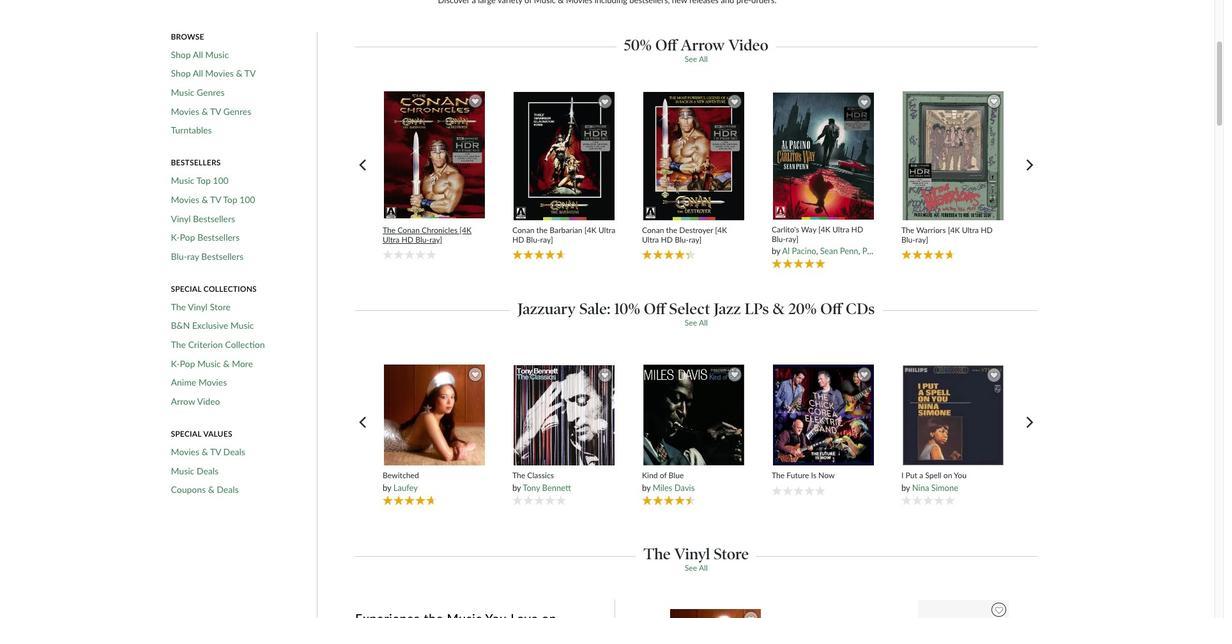 Task type: locate. For each thing, give the bounding box(es) containing it.
0 vertical spatial video
[[729, 36, 769, 54]]

ray] inside carlito's way [4k ultra hd blu-ray] by al pacino , sean penn , penelope ann miller ,
[[786, 235, 799, 244]]

[4k right chronicles
[[460, 225, 472, 235]]

bestsellers
[[171, 158, 221, 167], [193, 213, 235, 224], [197, 232, 240, 243], [201, 251, 244, 262]]

& inside coupons & deals link
[[208, 485, 214, 495]]

store for the vinyl store see all
[[714, 545, 749, 564]]

1 vertical spatial arrow
[[171, 396, 195, 407]]

1 vertical spatial bewitched image
[[670, 609, 762, 619]]

shop inside "link"
[[171, 49, 191, 60]]

the left barbarian at top left
[[536, 225, 548, 235]]

laufey link
[[393, 483, 418, 493]]

genres down "music genres" link
[[223, 106, 251, 117]]

0 horizontal spatial 100
[[213, 175, 229, 186]]

see
[[685, 54, 697, 64], [685, 318, 697, 328], [685, 564, 697, 573]]

3 see all link from the top
[[685, 564, 708, 573]]

hd for the conan chronicles [4k ultra hd blu-ray]
[[402, 235, 413, 245]]

ultra for conan the destroyer [4k ultra hd blu-ray]
[[642, 235, 659, 245]]

pacino
[[792, 246, 816, 257]]

shop all movies & tv
[[171, 68, 256, 79]]

ultra inside conan the destroyer [4k ultra hd blu-ray]
[[642, 235, 659, 245]]

music up shop all movies & tv
[[205, 49, 229, 60]]

special
[[171, 284, 202, 294], [171, 429, 202, 439]]

tv
[[244, 68, 256, 79], [210, 106, 221, 117], [210, 194, 221, 205], [210, 447, 221, 457]]

the for the vinyl store see all
[[644, 545, 671, 564]]

0 vertical spatial pop
[[180, 232, 195, 243]]

pop up ray
[[180, 232, 195, 243]]

vinyl inside "the vinyl store see all"
[[675, 545, 710, 564]]

1 horizontal spatial the
[[666, 225, 677, 235]]

k- up anime
[[171, 358, 180, 369]]

k-pop music & more link
[[171, 358, 253, 370]]

1 vertical spatial store
[[714, 545, 749, 564]]

100 inside the movies & tv top 100 link
[[240, 194, 255, 205]]

0 vertical spatial see all link
[[685, 54, 708, 64]]

sean
[[820, 246, 838, 257]]

2 vertical spatial see
[[685, 564, 697, 573]]

ultra inside the conan chronicles [4k ultra hd blu-ray]
[[383, 235, 400, 245]]

movies down music top 100 link
[[171, 194, 199, 205]]

see inside "the vinyl store see all"
[[685, 564, 697, 573]]

50%
[[624, 36, 652, 54]]

vinyl for the vinyl store see all
[[675, 545, 710, 564]]

see all link for select
[[685, 318, 708, 328]]

1 vertical spatial 100
[[240, 194, 255, 205]]

all inside 50% off arrow video see all
[[699, 54, 708, 64]]

0 horizontal spatial the
[[536, 225, 548, 235]]

the inside 'conan the barbarian [4k ultra hd blu-ray]'
[[536, 225, 548, 235]]

conan for conan the destroyer [4k ultra hd blu-ray]
[[642, 225, 664, 235]]

store for the vinyl store
[[210, 301, 231, 312]]

special up the vinyl store
[[171, 284, 202, 294]]

0 vertical spatial bewitched image
[[384, 364, 486, 467]]

shop down browse
[[171, 49, 191, 60]]

the inside "the vinyl store see all"
[[644, 545, 671, 564]]

the classics link
[[512, 471, 616, 481]]

tv up vinyl bestsellers
[[210, 194, 221, 205]]

hd inside the warriors [4k ultra hd blu-ray]
[[981, 225, 993, 235]]

the conan chronicles [4k ultra hd blu-ray] link
[[383, 225, 487, 245]]

2 see all link from the top
[[685, 318, 708, 328]]

1 vertical spatial pop
[[180, 358, 195, 369]]

conan inside 'conan the barbarian [4k ultra hd blu-ray]'
[[512, 225, 535, 235]]

tony bennett link
[[523, 483, 571, 493]]

ann
[[898, 246, 913, 257]]

50% off arrow video see all
[[624, 36, 769, 64]]

tv inside the movies & tv top 100 link
[[210, 194, 221, 205]]

see inside jazzuary sale: 10% off select jazz lps & 20% off cds see all
[[685, 318, 697, 328]]

movies & tv top 100 link
[[171, 194, 255, 205]]

movies & tv deals link
[[171, 447, 245, 458]]

2 pop from the top
[[180, 358, 195, 369]]

2 shop from the top
[[171, 68, 191, 79]]

& inside jazzuary sale: 10% off select jazz lps & 20% off cds see all
[[773, 299, 785, 318]]

all inside jazzuary sale: 10% off select jazz lps & 20% off cds see all
[[699, 318, 708, 328]]

1 special from the top
[[171, 284, 202, 294]]

[4k inside the conan chronicles [4k ultra hd blu-ray]
[[460, 225, 472, 235]]

, down the warriors [4k ultra hd blu-ray]
[[936, 246, 938, 257]]

bewitched image
[[384, 364, 486, 467], [670, 609, 762, 619]]

jar of flies (reis) image
[[918, 600, 1010, 619]]

movies
[[205, 68, 234, 79], [171, 106, 199, 117], [171, 194, 199, 205], [198, 377, 227, 388], [171, 447, 199, 457]]

hd inside 'conan the barbarian [4k ultra hd blu-ray]'
[[512, 235, 524, 245]]

1 vertical spatial see
[[685, 318, 697, 328]]

ultra inside the warriors [4k ultra hd blu-ray]
[[962, 225, 979, 235]]

by down kind
[[642, 483, 651, 493]]

1 vertical spatial genres
[[223, 106, 251, 117]]

ray] for conan the barbarian [4k ultra hd blu-ray]
[[540, 235, 553, 245]]

& inside movies & tv genres link
[[202, 106, 208, 117]]

conan the destroyer [4k ultra hd blu-ray]
[[642, 225, 727, 245]]

off
[[655, 36, 677, 54], [644, 299, 666, 318], [821, 299, 842, 318]]

tv for genres
[[210, 106, 221, 117]]

movies down shop all music "link"
[[205, 68, 234, 79]]

0 horizontal spatial video
[[197, 396, 220, 407]]

by left al
[[772, 246, 780, 257]]

tv down "music genres" link
[[210, 106, 221, 117]]

store inside "the vinyl store see all"
[[714, 545, 749, 564]]

top up vinyl bestsellers
[[223, 194, 237, 205]]

tv down values
[[210, 447, 221, 457]]

turntables
[[171, 125, 212, 136]]

genres up movies & tv genres
[[197, 87, 225, 98]]

the
[[536, 225, 548, 235], [666, 225, 677, 235]]

bestsellers down k-pop bestsellers link
[[201, 251, 244, 262]]

conan inside conan the destroyer [4k ultra hd blu-ray]
[[642, 225, 664, 235]]

by inside kind of blue by miles davis
[[642, 483, 651, 493]]

bewitched image up the bewitched 'link'
[[384, 364, 486, 467]]

0 vertical spatial top
[[196, 175, 211, 186]]

arrow
[[681, 36, 725, 54], [171, 396, 195, 407]]

k-pop music & more
[[171, 358, 253, 369]]

2 horizontal spatial conan
[[642, 225, 664, 235]]

see all link
[[685, 54, 708, 64], [685, 318, 708, 328], [685, 564, 708, 573]]

0 horizontal spatial top
[[196, 175, 211, 186]]

k- down vinyl bestsellers link at the left top of the page
[[171, 232, 180, 243]]

0 horizontal spatial store
[[210, 301, 231, 312]]

special up movies & tv deals
[[171, 429, 202, 439]]

[4k inside conan the destroyer [4k ultra hd blu-ray]
[[715, 225, 727, 235]]

blue
[[669, 471, 684, 481]]

movies up turntables
[[171, 106, 199, 117]]

the for the conan chronicles [4k ultra hd blu-ray]
[[383, 225, 396, 235]]

[4k right 'warriors'
[[948, 225, 960, 235]]

1 vertical spatial vinyl
[[188, 301, 208, 312]]

ultra
[[833, 225, 850, 235], [599, 225, 616, 235], [962, 225, 979, 235], [383, 235, 400, 245], [642, 235, 659, 245]]

2 vertical spatial deals
[[217, 485, 239, 495]]

[4k inside 'conan the barbarian [4k ultra hd blu-ray]'
[[585, 225, 597, 235]]

ray] inside the conan chronicles [4k ultra hd blu-ray]
[[429, 235, 442, 245]]

deals down values
[[223, 447, 245, 457]]

10%
[[614, 299, 640, 318]]

b&n exclusive music link
[[171, 320, 254, 332]]

b&n
[[171, 320, 190, 331]]

1 horizontal spatial video
[[729, 36, 769, 54]]

simone
[[931, 483, 959, 493]]

3 conan from the left
[[642, 225, 664, 235]]

conan left chronicles
[[398, 225, 420, 235]]

shop
[[171, 49, 191, 60], [171, 68, 191, 79]]

cds
[[846, 299, 875, 318]]

2 special from the top
[[171, 429, 202, 439]]

bewitched link
[[383, 471, 487, 481]]

music top 100
[[171, 175, 229, 186]]

hd inside conan the destroyer [4k ultra hd blu-ray]
[[661, 235, 673, 245]]

pop for music
[[180, 358, 195, 369]]

hd
[[852, 225, 863, 235], [981, 225, 993, 235], [402, 235, 413, 245], [512, 235, 524, 245], [661, 235, 673, 245]]

0 vertical spatial k-
[[171, 232, 180, 243]]

pop up anime
[[180, 358, 195, 369]]

tv inside movies & tv deals link
[[210, 447, 221, 457]]

by down the bewitched
[[383, 483, 391, 493]]

0 vertical spatial genres
[[197, 87, 225, 98]]

ray] inside conan the destroyer [4k ultra hd blu-ray]
[[689, 235, 702, 245]]

the future is now
[[772, 471, 835, 481]]

& inside 'shop all movies & tv' link
[[236, 68, 242, 79]]

the for the classics by tony bennett
[[512, 471, 525, 481]]

conan the barbarian [4k ultra hd blu-ray] image
[[513, 91, 616, 221]]

the inside 'the classics by tony bennett'
[[512, 471, 525, 481]]

hd inside the conan chronicles [4k ultra hd blu-ray]
[[402, 235, 413, 245]]

k-pop bestsellers link
[[171, 232, 240, 243]]

0 vertical spatial store
[[210, 301, 231, 312]]

1 pop from the top
[[180, 232, 195, 243]]

shop all music
[[171, 49, 229, 60]]

ray] up the miller
[[916, 235, 928, 245]]

k-
[[171, 232, 180, 243], [171, 358, 180, 369]]

values
[[203, 429, 232, 439]]

music up coupons
[[171, 466, 194, 476]]

ray] for conan the destroyer [4k ultra hd blu-ray]
[[689, 235, 702, 245]]

1 see from the top
[[685, 54, 697, 64]]

1 see all link from the top
[[685, 54, 708, 64]]

by down i
[[902, 483, 910, 493]]

1 horizontal spatial conan
[[512, 225, 535, 235]]

ultra inside 'conan the barbarian [4k ultra hd blu-ray]'
[[599, 225, 616, 235]]

1 horizontal spatial top
[[223, 194, 237, 205]]

the left destroyer
[[666, 225, 677, 235]]

music up collection
[[231, 320, 254, 331]]

0 vertical spatial 100
[[213, 175, 229, 186]]

ray] down destroyer
[[689, 235, 702, 245]]

0 vertical spatial shop
[[171, 49, 191, 60]]

bewitched by laufey
[[383, 471, 419, 493]]

ray] down barbarian at top left
[[540, 235, 553, 245]]

deals down movies & tv deals link
[[197, 466, 219, 476]]

0 horizontal spatial conan
[[398, 225, 420, 235]]

0 vertical spatial arrow
[[681, 36, 725, 54]]

& inside the movies & tv top 100 link
[[202, 194, 208, 205]]

the inside the warriors [4k ultra hd blu-ray]
[[902, 225, 915, 235]]

1 k- from the top
[[171, 232, 180, 243]]

2 horizontal spatial ,
[[936, 246, 938, 257]]

k-pop bestsellers
[[171, 232, 240, 243]]

& inside k-pop music & more link
[[223, 358, 230, 369]]

pop
[[180, 232, 195, 243], [180, 358, 195, 369]]

the vinyl store
[[171, 301, 231, 312]]

anime movies
[[171, 377, 227, 388]]

all inside "link"
[[193, 49, 203, 60]]

[4k right destroyer
[[715, 225, 727, 235]]

hd inside carlito's way [4k ultra hd blu-ray] by al pacino , sean penn , penelope ann miller ,
[[852, 225, 863, 235]]

[4k right barbarian at top left
[[585, 225, 597, 235]]

ray] down chronicles
[[429, 235, 442, 245]]

0 vertical spatial special
[[171, 284, 202, 294]]

[4k inside carlito's way [4k ultra hd blu-ray] by al pacino , sean penn , penelope ann miller ,
[[819, 225, 831, 235]]

way
[[801, 225, 817, 235]]

conan left destroyer
[[642, 225, 664, 235]]

genres
[[197, 87, 225, 98], [223, 106, 251, 117]]

blu-
[[772, 235, 786, 244], [415, 235, 429, 245], [526, 235, 540, 245], [675, 235, 689, 245], [902, 235, 916, 245], [171, 251, 187, 262]]

1 the from the left
[[536, 225, 548, 235]]

1 vertical spatial special
[[171, 429, 202, 439]]

bewitched
[[383, 471, 419, 481]]

tv up movies & tv genres
[[244, 68, 256, 79]]

3 , from the left
[[936, 246, 938, 257]]

2 conan from the left
[[512, 225, 535, 235]]

1 horizontal spatial arrow
[[681, 36, 725, 54]]

shop for shop all music
[[171, 49, 191, 60]]

conan the barbarian [4k ultra hd blu-ray]
[[512, 225, 616, 245]]

[4k inside the warriors [4k ultra hd blu-ray]
[[948, 225, 960, 235]]

special for movies
[[171, 429, 202, 439]]

the
[[383, 225, 396, 235], [902, 225, 915, 235], [171, 301, 186, 312], [171, 339, 186, 350], [512, 471, 525, 481], [772, 471, 785, 481], [644, 545, 671, 564]]

1 conan from the left
[[398, 225, 420, 235]]

vinyl bestsellers
[[171, 213, 235, 224]]

of
[[660, 471, 667, 481]]

1 vertical spatial top
[[223, 194, 237, 205]]

, left sean
[[816, 246, 818, 257]]

video
[[729, 36, 769, 54], [197, 396, 220, 407]]

hd for conan the destroyer [4k ultra hd blu-ray]
[[661, 235, 673, 245]]

by
[[772, 246, 780, 257], [383, 483, 391, 493], [512, 483, 521, 493], [642, 483, 651, 493], [902, 483, 910, 493]]

ray] inside 'conan the barbarian [4k ultra hd blu-ray]'
[[540, 235, 553, 245]]

2 k- from the top
[[171, 358, 180, 369]]

is
[[811, 471, 817, 481]]

jazzuary
[[518, 299, 576, 318]]

top up movies & tv top 100
[[196, 175, 211, 186]]

tv for top
[[210, 194, 221, 205]]

the warriors [4k ultra hd blu-ray] image
[[902, 91, 1005, 221]]

special collections
[[171, 284, 257, 294]]

1 vertical spatial see all link
[[685, 318, 708, 328]]

2 the from the left
[[666, 225, 677, 235]]

&
[[236, 68, 242, 79], [202, 106, 208, 117], [202, 194, 208, 205], [773, 299, 785, 318], [223, 358, 230, 369], [202, 447, 208, 457], [208, 485, 214, 495]]

off right 50%
[[655, 36, 677, 54]]

classics
[[527, 471, 554, 481]]

i
[[902, 471, 904, 481]]

movies & tv genres
[[171, 106, 251, 117]]

the inside conan the destroyer [4k ultra hd blu-ray]
[[666, 225, 677, 235]]

top
[[196, 175, 211, 186], [223, 194, 237, 205]]

by left tony
[[512, 483, 521, 493]]

0 vertical spatial vinyl
[[171, 213, 191, 224]]

the inside the conan chronicles [4k ultra hd blu-ray]
[[383, 225, 396, 235]]

conan inside the conan chronicles [4k ultra hd blu-ray]
[[398, 225, 420, 235]]

ultra for the conan chronicles [4k ultra hd blu-ray]
[[383, 235, 400, 245]]

1 vertical spatial shop
[[171, 68, 191, 79]]

1 horizontal spatial ,
[[859, 246, 860, 257]]

0 vertical spatial see
[[685, 54, 697, 64]]

1 vertical spatial k-
[[171, 358, 180, 369]]

2 vertical spatial vinyl
[[675, 545, 710, 564]]

blu-ray bestsellers link
[[171, 251, 244, 262]]

3 see from the top
[[685, 564, 697, 573]]

, left penelope on the top of page
[[859, 246, 860, 257]]

movies & tv top 100
[[171, 194, 255, 205]]

movies down k-pop music & more link
[[198, 377, 227, 388]]

tv inside movies & tv genres link
[[210, 106, 221, 117]]

2 see from the top
[[685, 318, 697, 328]]

[4k
[[819, 225, 831, 235], [460, 225, 472, 235], [585, 225, 597, 235], [715, 225, 727, 235], [948, 225, 960, 235]]

miller
[[915, 246, 936, 257]]

0 horizontal spatial ,
[[816, 246, 818, 257]]

1 horizontal spatial 100
[[240, 194, 255, 205]]

shop up 'music genres'
[[171, 68, 191, 79]]

ray] for the conan chronicles [4k ultra hd blu-ray]
[[429, 235, 442, 245]]

music
[[205, 49, 229, 60], [171, 87, 194, 98], [171, 175, 194, 186], [231, 320, 254, 331], [197, 358, 221, 369], [171, 466, 194, 476]]

[4k right way
[[819, 225, 831, 235]]

deals down the music deals link
[[217, 485, 239, 495]]

1 shop from the top
[[171, 49, 191, 60]]

conan left barbarian at top left
[[512, 225, 535, 235]]

miles davis link
[[653, 483, 695, 493]]

1 horizontal spatial store
[[714, 545, 749, 564]]

2 vertical spatial see all link
[[685, 564, 708, 573]]

bennett
[[542, 483, 571, 493]]

ray]
[[786, 235, 799, 244], [429, 235, 442, 245], [540, 235, 553, 245], [689, 235, 702, 245], [916, 235, 928, 245]]

the future is now image
[[773, 364, 875, 467]]

100 inside music top 100 link
[[213, 175, 229, 186]]

ray] down carlito's
[[786, 235, 799, 244]]

bewitched image down "the vinyl store see all"
[[670, 609, 762, 619]]

movies up music deals
[[171, 447, 199, 457]]

nina simone link
[[912, 483, 959, 493]]



Task type: vqa. For each thing, say whether or not it's contained in the screenshot.
the Ultra inside the The Warriors [4K Ultra HD Blu-ray]
yes



Task type: describe. For each thing, give the bounding box(es) containing it.
the for destroyer
[[666, 225, 677, 235]]

i put a spell on you image
[[902, 365, 1005, 467]]

turntables link
[[171, 125, 212, 136]]

shop all movies & tv link
[[171, 68, 256, 79]]

by inside 'bewitched by laufey'
[[383, 483, 391, 493]]

carlito's way [4k ultra hd blu-ray] link
[[772, 225, 876, 244]]

blu- inside conan the destroyer [4k ultra hd blu-ray]
[[675, 235, 689, 245]]

arrow video link
[[171, 396, 220, 407]]

the classics image
[[513, 365, 616, 467]]

2 , from the left
[[859, 246, 860, 257]]

music up movies & tv top 100
[[171, 175, 194, 186]]

a
[[920, 471, 923, 481]]

laufey
[[393, 483, 418, 493]]

music genres link
[[171, 87, 225, 98]]

warriors
[[916, 225, 946, 235]]

destroyer
[[679, 225, 713, 235]]

criterion
[[188, 339, 223, 350]]

0 vertical spatial deals
[[223, 447, 245, 457]]

nina
[[912, 483, 929, 493]]

music down criterion
[[197, 358, 221, 369]]

the for the warriors [4k ultra hd blu-ray]
[[902, 225, 915, 235]]

spell
[[925, 471, 942, 481]]

coupons & deals
[[171, 485, 239, 495]]

bestsellers up "blu-ray bestsellers"
[[197, 232, 240, 243]]

al pacino link
[[782, 246, 816, 257]]

music inside "link"
[[205, 49, 229, 60]]

penn
[[840, 246, 859, 257]]

coupons
[[171, 485, 206, 495]]

[4k for conan the barbarian [4k ultra hd blu-ray]
[[585, 225, 597, 235]]

arrow inside 50% off arrow video see all
[[681, 36, 725, 54]]

off right 20%
[[821, 299, 842, 318]]

ray] inside the warriors [4k ultra hd blu-ray]
[[916, 235, 928, 245]]

by inside carlito's way [4k ultra hd blu-ray] by al pacino , sean penn , penelope ann miller ,
[[772, 246, 780, 257]]

al
[[782, 246, 790, 257]]

music up movies & tv genres
[[171, 87, 194, 98]]

select
[[669, 299, 710, 318]]

conan the barbarian [4k ultra hd blu-ray] link
[[512, 225, 616, 245]]

carlito's way [4k ultra hd blu-ray] image
[[773, 92, 875, 220]]

the for the future is now
[[772, 471, 785, 481]]

vinyl for the vinyl store
[[188, 301, 208, 312]]

the warriors [4k ultra hd blu-ray]
[[902, 225, 993, 245]]

movies & tv deals
[[171, 447, 245, 457]]

the future is now link
[[772, 471, 876, 481]]

0 horizontal spatial bewitched image
[[384, 364, 486, 467]]

b&n exclusive music
[[171, 320, 254, 331]]

movies & tv genres link
[[171, 106, 251, 117]]

k- for k-pop bestsellers
[[171, 232, 180, 243]]

movies for movies & tv top 100
[[171, 194, 199, 205]]

penelope
[[863, 246, 896, 257]]

jazz
[[714, 299, 741, 318]]

jazzuary sale: 10% off select jazz lps & 20% off cds see all
[[518, 299, 875, 328]]

the conan chronicles [4k ultra hd blu-ray] image
[[384, 91, 486, 221]]

1 horizontal spatial bewitched image
[[670, 609, 762, 619]]

20%
[[789, 299, 817, 318]]

lps
[[745, 299, 769, 318]]

exclusive
[[192, 320, 228, 331]]

tony
[[523, 483, 540, 493]]

pop for bestsellers
[[180, 232, 195, 243]]

now
[[819, 471, 835, 481]]

blu- inside 'conan the barbarian [4k ultra hd blu-ray]'
[[526, 235, 540, 245]]

kind of blue by miles davis
[[642, 471, 695, 493]]

music top 100 link
[[171, 175, 229, 186]]

carlito's
[[772, 225, 799, 235]]

conan the destroyer [4k ultra hd blu-ray] image
[[643, 91, 745, 221]]

genres inside "music genres" link
[[197, 87, 225, 98]]

see all link for all
[[685, 564, 708, 573]]

ultra for conan the barbarian [4k ultra hd blu-ray]
[[599, 225, 616, 235]]

sean penn link
[[820, 246, 859, 257]]

k- for k-pop music & more
[[171, 358, 180, 369]]

shop all music link
[[171, 49, 229, 60]]

tv for deals
[[210, 447, 221, 457]]

i put a spell on you link
[[902, 471, 1005, 481]]

collections
[[204, 284, 257, 294]]

0 horizontal spatial arrow
[[171, 396, 195, 407]]

anime
[[171, 377, 196, 388]]

vinyl bestsellers link
[[171, 213, 235, 224]]

music genres
[[171, 87, 225, 98]]

1 vertical spatial deals
[[197, 466, 219, 476]]

barbarian
[[550, 225, 583, 235]]

tv inside 'shop all movies & tv' link
[[244, 68, 256, 79]]

the warriors [4k ultra hd blu-ray] link
[[902, 225, 1005, 245]]

sale:
[[580, 299, 611, 318]]

the for the vinyl store
[[171, 301, 186, 312]]

off right 10% on the right of the page
[[644, 299, 666, 318]]

arrow video
[[171, 396, 220, 407]]

conan for conan the barbarian [4k ultra hd blu-ray]
[[512, 225, 535, 235]]

hd for conan the barbarian [4k ultra hd blu-ray]
[[512, 235, 524, 245]]

see inside 50% off arrow video see all
[[685, 54, 697, 64]]

music deals link
[[171, 466, 219, 477]]

more
[[232, 358, 253, 369]]

[4k for conan the destroyer [4k ultra hd blu-ray]
[[715, 225, 727, 235]]

browse
[[171, 32, 204, 41]]

the criterion collection
[[171, 339, 265, 350]]

see all link for see
[[685, 54, 708, 64]]

blu- inside the conan chronicles [4k ultra hd blu-ray]
[[415, 235, 429, 245]]

1 , from the left
[[816, 246, 818, 257]]

[4k for the conan chronicles [4k ultra hd blu-ray]
[[460, 225, 472, 235]]

blu- inside the warriors [4k ultra hd blu-ray]
[[902, 235, 916, 245]]

movies for movies & tv genres
[[171, 106, 199, 117]]

carlito's way [4k ultra hd blu-ray] by al pacino , sean penn , penelope ann miller ,
[[772, 225, 940, 257]]

special values
[[171, 429, 232, 439]]

the classics by tony bennett
[[512, 471, 571, 493]]

by inside 'the classics by tony bennett'
[[512, 483, 521, 493]]

miles
[[653, 483, 672, 493]]

davis
[[675, 483, 695, 493]]

special for the
[[171, 284, 202, 294]]

the for the criterion collection
[[171, 339, 186, 350]]

all inside "the vinyl store see all"
[[699, 564, 708, 573]]

blu- inside carlito's way [4k ultra hd blu-ray] by al pacino , sean penn , penelope ann miller ,
[[772, 235, 786, 244]]

conan the destroyer [4k ultra hd blu-ray] link
[[642, 225, 746, 245]]

by inside i put a spell on you by nina simone
[[902, 483, 910, 493]]

off inside 50% off arrow video see all
[[655, 36, 677, 54]]

anime movies link
[[171, 377, 227, 388]]

the for barbarian
[[536, 225, 548, 235]]

bestsellers down the movies & tv top 100 link
[[193, 213, 235, 224]]

ultra inside carlito's way [4k ultra hd blu-ray] by al pacino , sean penn , penelope ann miller ,
[[833, 225, 850, 235]]

on
[[944, 471, 952, 481]]

shop for shop all movies & tv
[[171, 68, 191, 79]]

ray
[[187, 251, 199, 262]]

kind of blue image
[[643, 364, 745, 467]]

video inside 50% off arrow video see all
[[729, 36, 769, 54]]

collection
[[225, 339, 265, 350]]

bestsellers up music top 100
[[171, 158, 221, 167]]

blu-ray bestsellers
[[171, 251, 244, 262]]

1 vertical spatial video
[[197, 396, 220, 407]]

you
[[954, 471, 967, 481]]

future
[[787, 471, 809, 481]]

& inside movies & tv deals link
[[202, 447, 208, 457]]

kind
[[642, 471, 658, 481]]

the criterion collection link
[[171, 339, 265, 351]]

coupons & deals link
[[171, 485, 239, 496]]

movies for movies & tv deals
[[171, 447, 199, 457]]

penelope ann miller link
[[863, 246, 936, 257]]

the vinyl store see all
[[644, 545, 749, 573]]

genres inside movies & tv genres link
[[223, 106, 251, 117]]



